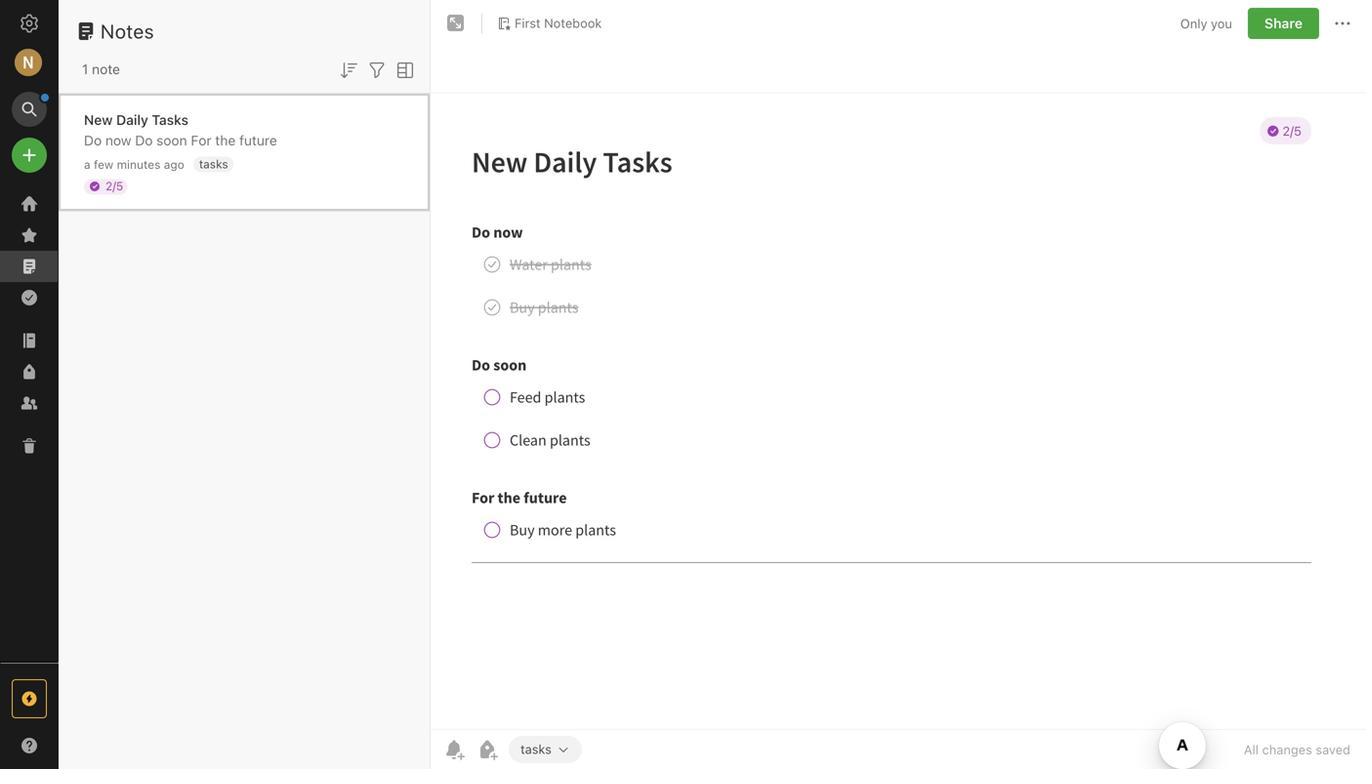 Task type: vqa. For each thing, say whether or not it's contained in the screenshot.
with to the bottom
no



Task type: describe. For each thing, give the bounding box(es) containing it.
add filters image
[[365, 58, 389, 82]]

notebook
[[544, 16, 602, 30]]

changes
[[1263, 743, 1313, 758]]

account image
[[15, 49, 42, 76]]

minutes
[[117, 158, 161, 171]]

1
[[82, 61, 88, 77]]

tasks button
[[509, 737, 582, 764]]

add tag image
[[476, 739, 499, 762]]

a few minutes ago
[[84, 158, 184, 171]]

only you
[[1181, 16, 1233, 31]]

new daily tasks
[[84, 112, 189, 128]]

the
[[215, 132, 236, 149]]

tasks
[[152, 112, 189, 128]]

expand note image
[[445, 12, 468, 35]]

note
[[92, 61, 120, 77]]

home image
[[18, 192, 41, 216]]

Account field
[[0, 43, 59, 82]]

all
[[1245, 743, 1259, 758]]

2 do from the left
[[135, 132, 153, 149]]

tasks inside "button"
[[521, 743, 552, 757]]

future
[[239, 132, 277, 149]]

View options field
[[389, 57, 417, 82]]

ago
[[164, 158, 184, 171]]

notes
[[101, 20, 154, 43]]

note list element
[[59, 0, 431, 770]]

few
[[94, 158, 114, 171]]

tasks Tag actions field
[[552, 744, 571, 757]]

add a reminder image
[[443, 739, 466, 762]]

click to expand image
[[50, 734, 65, 757]]

now
[[105, 132, 131, 149]]

daily
[[116, 112, 148, 128]]

you
[[1212, 16, 1233, 31]]

saved
[[1317, 743, 1351, 758]]



Task type: locate. For each thing, give the bounding box(es) containing it.
0 horizontal spatial do
[[84, 132, 102, 149]]

share
[[1265, 15, 1303, 31]]

new
[[84, 112, 113, 128]]

WHAT'S NEW field
[[0, 731, 59, 762]]

tasks right add tag icon
[[521, 743, 552, 757]]

tasks down the
[[199, 157, 228, 171]]

do
[[84, 132, 102, 149], [135, 132, 153, 149]]

Sort options field
[[337, 57, 361, 82]]

do now do soon for the future
[[84, 132, 277, 149]]

0 horizontal spatial tasks
[[199, 157, 228, 171]]

1 horizontal spatial tasks
[[521, 743, 552, 757]]

for
[[191, 132, 212, 149]]

2/5
[[106, 179, 123, 193]]

share button
[[1249, 8, 1320, 39]]

first
[[515, 16, 541, 30]]

Add filters field
[[365, 57, 389, 82]]

0 vertical spatial tasks
[[199, 157, 228, 171]]

only
[[1181, 16, 1208, 31]]

1 do from the left
[[84, 132, 102, 149]]

first notebook
[[515, 16, 602, 30]]

do down new
[[84, 132, 102, 149]]

tasks
[[199, 157, 228, 171], [521, 743, 552, 757]]

1 vertical spatial tasks
[[521, 743, 552, 757]]

tasks inside note list element
[[199, 157, 228, 171]]

first notebook button
[[490, 10, 609, 37]]

More actions field
[[1332, 8, 1355, 39]]

1 note
[[82, 61, 120, 77]]

tree
[[0, 189, 59, 662]]

upgrade image
[[18, 688, 41, 711]]

Note Editor text field
[[431, 94, 1367, 730]]

soon
[[157, 132, 187, 149]]

note window element
[[431, 0, 1367, 770]]

settings image
[[18, 12, 41, 35]]

1 horizontal spatial do
[[135, 132, 153, 149]]

all changes saved
[[1245, 743, 1351, 758]]

a
[[84, 158, 91, 171]]

do down new daily tasks
[[135, 132, 153, 149]]

more actions image
[[1332, 12, 1355, 35]]



